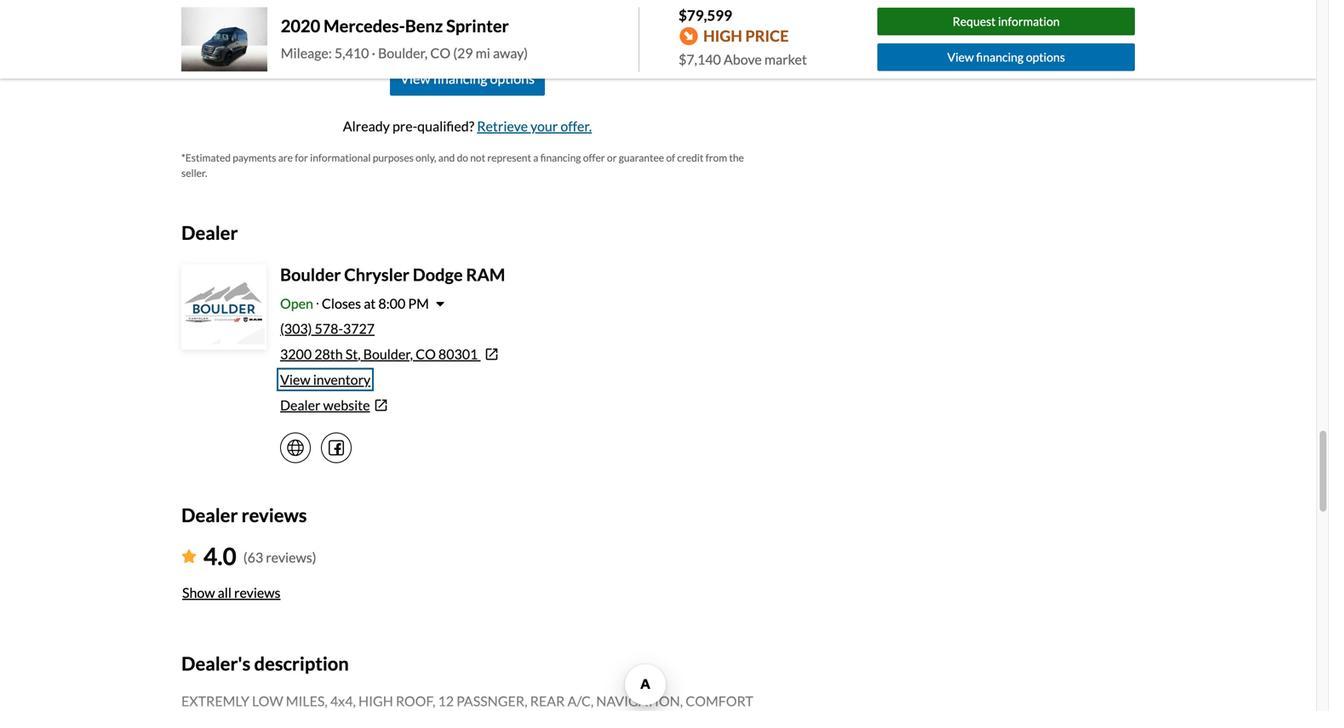 Task type: describe. For each thing, give the bounding box(es) containing it.
*estimated payments are for informational purposes only, and do not represent a financing offer or guarantee of credit from the seller.
[[181, 152, 744, 179]]

represent
[[487, 152, 531, 164]]

request
[[953, 14, 996, 29]]

qualification
[[380, 30, 454, 46]]

offer.
[[561, 118, 592, 135]]

already
[[343, 118, 390, 135]]

0 horizontal spatial a
[[345, 30, 352, 46]]

qualified?
[[417, 118, 474, 135]]

view inventory link
[[280, 372, 371, 388]]

578-
[[315, 321, 343, 337]]

3200
[[280, 346, 312, 363]]

st
[[345, 346, 358, 363]]

price
[[745, 27, 789, 45]]

options for left view financing options button
[[490, 70, 535, 87]]

extremly low miles, 4x4, high roof, 12 passnger, rear a/c, navigation, comfort
[[181, 693, 753, 712]]

0 horizontal spatial financing
[[433, 70, 487, 87]]

dealer for dealer website
[[280, 397, 321, 414]]

market
[[765, 51, 807, 68]]

closes
[[322, 296, 361, 312]]

inventory
[[313, 372, 371, 388]]

boulder chrysler dodge ram
[[280, 265, 505, 285]]

(303) 578-3727
[[280, 321, 375, 337]]

options for rightmost view financing options button
[[1026, 50, 1065, 64]]

,
[[358, 346, 361, 363]]

and
[[438, 152, 455, 164]]

offer
[[583, 152, 605, 164]]

of
[[666, 152, 675, 164]]

4.0 (63 reviews)
[[204, 542, 316, 571]]

dealer website
[[280, 397, 370, 414]]

view for rightmost view financing options button
[[947, 50, 974, 64]]

co inside 2020 mercedes-benz sprinter mileage: 5,410 · boulder, co (29 mi away)
[[430, 45, 451, 61]]

1 horizontal spatial high
[[703, 27, 742, 45]]

(303) 578-3727 link
[[280, 321, 375, 337]]

pm
[[408, 296, 429, 312]]

ram
[[466, 265, 505, 285]]

personalized
[[600, 30, 676, 46]]

rear
[[530, 693, 565, 710]]

5,410
[[335, 45, 369, 61]]

mileage:
[[281, 45, 332, 61]]

sound
[[223, 30, 260, 46]]

3200 28th st , boulder, co 80301
[[280, 346, 478, 363]]

not
[[470, 152, 485, 164]]

do
[[457, 152, 468, 164]]

benz
[[405, 16, 443, 36]]

financing inside *estimated payments are for informational purposes only, and do not represent a financing offer or guarantee of credit from the seller.
[[540, 152, 581, 164]]

retrieve
[[477, 118, 528, 135]]

80301
[[438, 346, 478, 363]]

high inside extremly low miles, 4x4, high roof, 12 passnger, rear a/c, navigation, comfort
[[358, 693, 393, 710]]

0 horizontal spatial view financing options button
[[390, 62, 545, 96]]

boulder chrysler dodge ram image
[[183, 267, 265, 348]]

0 horizontal spatial view financing options
[[400, 70, 535, 87]]

(29
[[453, 45, 473, 61]]

mi
[[476, 45, 490, 61]]

1 horizontal spatial pre-
[[392, 118, 417, 135]]

1 vertical spatial boulder,
[[363, 346, 413, 363]]

a/c,
[[567, 693, 594, 710]]

boulder, inside 2020 mercedes-benz sprinter mileage: 5,410 · boulder, co (29 mi away)
[[378, 45, 428, 61]]

dealer reviews
[[181, 505, 307, 527]]

show all reviews
[[182, 585, 281, 602]]

view for left view financing options button
[[400, 70, 431, 87]]

for
[[295, 152, 308, 164]]

purposes
[[373, 152, 414, 164]]

away)
[[493, 45, 528, 61]]

chrysler
[[344, 265, 410, 285]]

·
[[372, 45, 375, 61]]

open
[[280, 296, 313, 312]]

information
[[998, 14, 1060, 29]]

view inventory
[[280, 372, 371, 388]]

open closes at 8:00 pm
[[280, 296, 429, 312]]

2020
[[281, 16, 320, 36]]

informational
[[310, 152, 371, 164]]

payments
[[233, 152, 276, 164]]

3727
[[343, 321, 375, 337]]



Task type: locate. For each thing, give the bounding box(es) containing it.
1 vertical spatial options
[[490, 70, 535, 87]]

view financing options down request information button
[[947, 50, 1065, 64]]

pre- right 'submit'
[[355, 30, 380, 46]]

0 vertical spatial boulder,
[[378, 45, 428, 61]]

comfort
[[686, 693, 753, 710]]

28th
[[314, 346, 343, 363]]

0 vertical spatial pre-
[[355, 30, 380, 46]]

0 horizontal spatial your
[[531, 118, 558, 135]]

seller.
[[181, 167, 207, 179]]

reviews inside button
[[234, 585, 281, 602]]

0 vertical spatial options
[[1026, 50, 1065, 64]]

dealer for dealer reviews
[[181, 505, 238, 527]]

0 horizontal spatial high
[[358, 693, 393, 710]]

high
[[703, 27, 742, 45], [358, 693, 393, 710]]

options down information
[[1026, 50, 1065, 64]]

financing left 'offer'
[[540, 152, 581, 164]]

description
[[254, 653, 349, 675]]

your left the offer.
[[531, 118, 558, 135]]

2 vertical spatial financing
[[540, 152, 581, 164]]

$7,140
[[679, 51, 721, 68]]

0 vertical spatial reviews
[[242, 505, 307, 527]]

from
[[706, 152, 727, 164]]

pre- up purposes
[[392, 118, 417, 135]]

dealer inside dealer website link
[[280, 397, 321, 414]]

passnger,
[[457, 693, 527, 710]]

low
[[252, 693, 283, 710]]

1 vertical spatial financing
[[433, 70, 487, 87]]

the
[[729, 152, 744, 164]]

4x4,
[[330, 693, 356, 710]]

2 vertical spatial view
[[280, 372, 310, 388]]

show all reviews button
[[181, 575, 281, 612]]

your right the get
[[570, 30, 598, 46]]

2020 mercedes-benz sprinter image
[[181, 7, 267, 72]]

1 vertical spatial pre-
[[392, 118, 417, 135]]

to
[[533, 30, 546, 46]]

extremly
[[181, 693, 249, 710]]

dealer's
[[181, 653, 251, 675]]

view financing options down (29
[[400, 70, 535, 87]]

1 horizontal spatial your
[[570, 30, 598, 46]]

view financing options button down request information button
[[878, 43, 1135, 71]]

co left 80301
[[416, 346, 436, 363]]

1 vertical spatial your
[[531, 118, 558, 135]]

reviews right all
[[234, 585, 281, 602]]

1 vertical spatial co
[[416, 346, 436, 363]]

high down '$79,599'
[[703, 27, 742, 45]]

1 horizontal spatial options
[[1026, 50, 1065, 64]]

submit
[[301, 30, 343, 46]]

view
[[947, 50, 974, 64], [400, 70, 431, 87], [280, 372, 310, 388]]

financing
[[976, 50, 1024, 64], [433, 70, 487, 87], [540, 152, 581, 164]]

1 vertical spatial high
[[358, 693, 393, 710]]

1 vertical spatial view financing options
[[400, 70, 535, 87]]

financing down (29
[[433, 70, 487, 87]]

already pre-qualified? retrieve your offer.
[[343, 118, 592, 135]]

dealer for dealer
[[181, 222, 238, 244]]

or
[[607, 152, 617, 164]]

1 vertical spatial view
[[400, 70, 431, 87]]

0 horizontal spatial options
[[490, 70, 535, 87]]

boulder chrysler dodge ram link
[[280, 265, 505, 285]]

boulder,
[[378, 45, 428, 61], [363, 346, 413, 363]]

boulder, right ,
[[363, 346, 413, 363]]

12
[[438, 693, 454, 710]]

dealer down "seller."
[[181, 222, 238, 244]]

boulder
[[280, 265, 341, 285]]

0 vertical spatial high
[[703, 27, 742, 45]]

1 horizontal spatial view financing options
[[947, 50, 1065, 64]]

financing down request information button
[[976, 50, 1024, 64]]

$7,140 above market
[[679, 51, 807, 68]]

dealer website link
[[280, 396, 754, 416]]

request
[[456, 30, 502, 46]]

options down away)
[[490, 70, 535, 87]]

0 vertical spatial view
[[947, 50, 974, 64]]

0 vertical spatial a
[[345, 30, 352, 46]]

dealer
[[181, 222, 238, 244], [280, 397, 321, 414], [181, 505, 238, 527]]

4.0
[[204, 542, 237, 571]]

2 horizontal spatial financing
[[976, 50, 1024, 64]]

above
[[724, 51, 762, 68]]

dealer down view inventory link
[[280, 397, 321, 414]]

at
[[364, 296, 376, 312]]

0 vertical spatial your
[[570, 30, 598, 46]]

8:00
[[378, 296, 406, 312]]

1 vertical spatial a
[[533, 152, 538, 164]]

0 vertical spatial financing
[[976, 50, 1024, 64]]

reviews
[[242, 505, 307, 527], [234, 585, 281, 602]]

navigation,
[[596, 693, 683, 710]]

all
[[218, 585, 232, 602]]

view down qualification
[[400, 70, 431, 87]]

star image
[[181, 550, 197, 564]]

request information
[[953, 14, 1060, 29]]

2 vertical spatial dealer
[[181, 505, 238, 527]]

mercedes-
[[324, 16, 405, 36]]

*estimated
[[181, 152, 231, 164]]

roof,
[[396, 693, 435, 710]]

boulder, right ·
[[378, 45, 428, 61]]

view down 3200
[[280, 372, 310, 388]]

$79,599
[[679, 6, 732, 24]]

your
[[570, 30, 598, 46], [531, 118, 558, 135]]

high right 4x4, at the bottom left of page
[[358, 693, 393, 710]]

credit
[[677, 152, 704, 164]]

rates.
[[679, 30, 712, 46]]

dealer up 4.0
[[181, 505, 238, 527]]

high price
[[703, 27, 789, 45]]

(303)
[[280, 321, 312, 337]]

1 horizontal spatial financing
[[540, 152, 581, 164]]

request information button
[[878, 8, 1135, 36]]

a inside *estimated payments are for informational purposes only, and do not represent a financing offer or guarantee of credit from the seller.
[[533, 152, 538, 164]]

0 horizontal spatial pre-
[[355, 30, 380, 46]]

website
[[323, 397, 370, 414]]

caret down image
[[436, 297, 444, 311]]

dodge
[[413, 265, 463, 285]]

dealer's description
[[181, 653, 349, 675]]

sound good? submit a pre-qualification request now to get your personalized rates.
[[223, 30, 712, 46]]

0 vertical spatial view financing options
[[947, 50, 1065, 64]]

view down request
[[947, 50, 974, 64]]

a right the represent
[[533, 152, 538, 164]]

co left (29
[[430, 45, 451, 61]]

0 horizontal spatial view
[[280, 372, 310, 388]]

only,
[[416, 152, 436, 164]]

1 horizontal spatial view
[[400, 70, 431, 87]]

1 vertical spatial reviews
[[234, 585, 281, 602]]

good?
[[263, 30, 298, 46]]

(63
[[243, 550, 263, 566]]

0 vertical spatial dealer
[[181, 222, 238, 244]]

1 horizontal spatial view financing options button
[[878, 43, 1135, 71]]

now
[[505, 30, 531, 46]]

sprinter
[[446, 16, 509, 36]]

reviews up 4.0 (63 reviews)
[[242, 505, 307, 527]]

2020 mercedes-benz sprinter mileage: 5,410 · boulder, co (29 mi away)
[[281, 16, 528, 61]]

1 horizontal spatial a
[[533, 152, 538, 164]]

reviews)
[[266, 550, 316, 566]]

0 vertical spatial co
[[430, 45, 451, 61]]

guarantee
[[619, 152, 664, 164]]

get
[[548, 30, 568, 46]]

a right 'submit'
[[345, 30, 352, 46]]

retrieve your offer. link
[[477, 118, 592, 135]]

view financing options button down (29
[[390, 62, 545, 96]]

2 horizontal spatial view
[[947, 50, 974, 64]]

1 vertical spatial dealer
[[280, 397, 321, 414]]

show
[[182, 585, 215, 602]]



Task type: vqa. For each thing, say whether or not it's contained in the screenshot.
'Research' popup button
no



